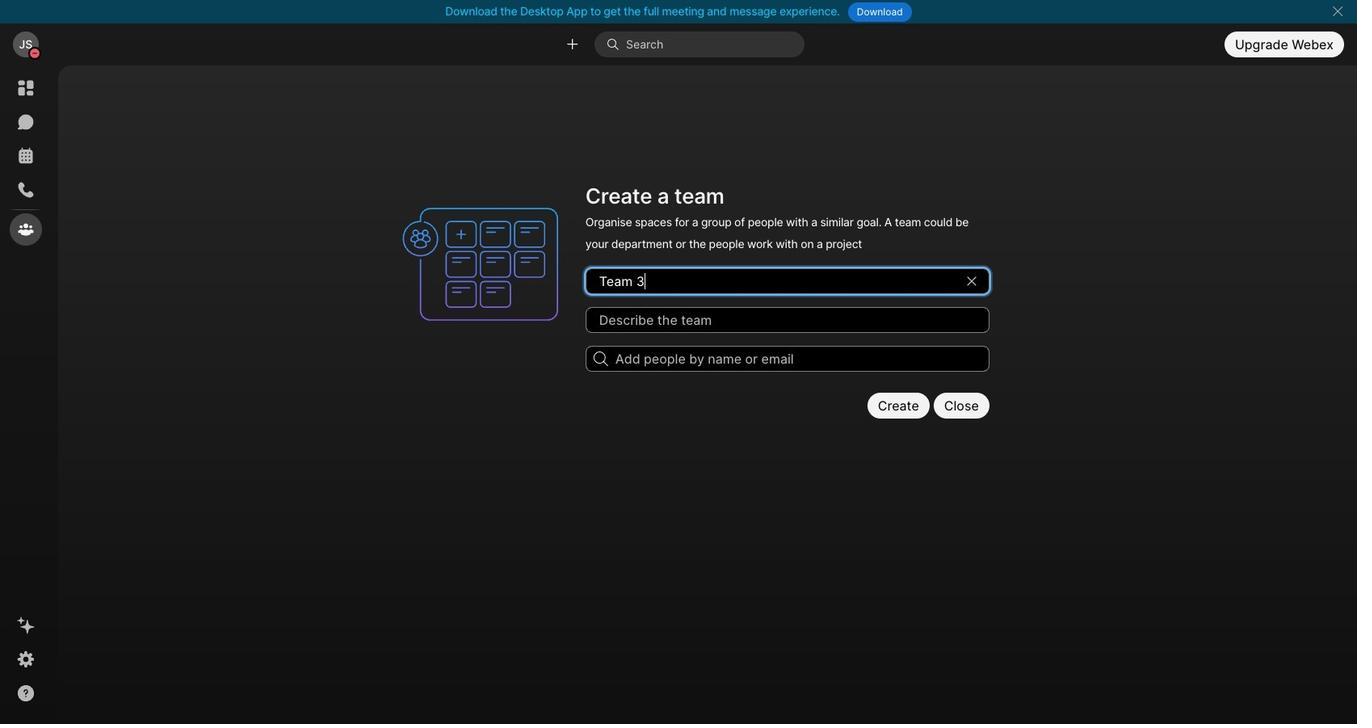 Task type: vqa. For each thing, say whether or not it's contained in the screenshot.
Name The Team (Required) text field
yes



Task type: locate. For each thing, give the bounding box(es) containing it.
Describe the team text field
[[586, 307, 990, 333]]

create a team image
[[395, 179, 576, 350]]

navigation
[[0, 65, 52, 724]]



Task type: describe. For each thing, give the bounding box(es) containing it.
cancel_16 image
[[1332, 5, 1345, 18]]

webex tab list
[[10, 72, 42, 246]]

search_18 image
[[594, 351, 608, 366]]

Name the team (required) text field
[[586, 268, 990, 294]]



